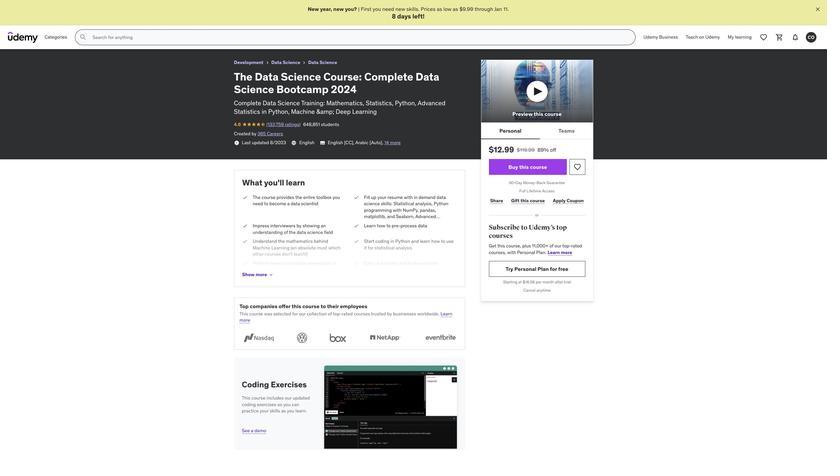 Task type: locate. For each thing, give the bounding box(es) containing it.
in up (133,759
[[262, 108, 267, 116]]

english
[[299, 140, 315, 146], [328, 140, 343, 146]]

python inside perform linear and logistic regressions in python
[[253, 267, 267, 273]]

0 horizontal spatial learn more link
[[240, 311, 452, 323]]

and inside start coding in python and learn how to use it for statistical analysis
[[411, 239, 419, 244]]

data science up bootcamp
[[271, 60, 300, 65]]

0 vertical spatial the
[[295, 194, 302, 200]]

1 horizontal spatial coding
[[376, 239, 390, 244]]

complete up the statistics,
[[364, 70, 413, 84]]

0 vertical spatial for
[[368, 245, 374, 251]]

0 horizontal spatial analysis
[[396, 245, 412, 251]]

0 vertical spatial your
[[378, 194, 386, 200]]

top- down their
[[333, 311, 342, 317]]

2 vertical spatial learning
[[271, 245, 290, 251]]

0 vertical spatial need
[[382, 6, 394, 12]]

python, right the statistics,
[[395, 99, 416, 107]]

statistical inside start coding in python and learn how to use it for statistical analysis
[[375, 245, 395, 251]]

0 horizontal spatial your
[[260, 408, 269, 414]]

try personal plan for free
[[506, 266, 569, 272]]

with up statistical
[[404, 194, 413, 200]]

personal
[[500, 127, 522, 134], [517, 250, 535, 256], [515, 266, 537, 272]]

machine
[[291, 108, 315, 116], [422, 220, 439, 226], [253, 245, 270, 251]]

0 horizontal spatial our
[[285, 395, 292, 401]]

1 vertical spatial of
[[550, 243, 554, 249]]

0 vertical spatial this
[[240, 311, 248, 317]]

an
[[321, 223, 326, 229]]

new left you?
[[333, 6, 344, 12]]

includes
[[267, 395, 284, 401]]

our down top companies offer this course to their employees
[[299, 311, 306, 317]]

in
[[262, 108, 267, 116], [414, 194, 418, 200], [391, 239, 394, 244], [333, 261, 337, 267]]

11,000+
[[532, 243, 549, 249]]

with down statistical
[[393, 207, 402, 213]]

this for preview
[[534, 111, 544, 117]]

udemy left business
[[644, 34, 658, 40]]

you inside the course provides the entire toolbox you need to become a data scientist
[[333, 194, 340, 200]]

demand
[[419, 194, 436, 200]]

data inside impress interviewers by showing an understanding of the data science field
[[297, 229, 306, 235]]

for right it
[[368, 245, 374, 251]]

coding inside this course includes our updated coding exercises so you can practice your skills as you learn.
[[242, 402, 256, 408]]

1 horizontal spatial english
[[328, 140, 343, 146]]

0 horizontal spatial machine
[[253, 245, 270, 251]]

this inside button
[[534, 111, 544, 117]]

0 horizontal spatial analysis,
[[385, 220, 403, 226]]

mathematics
[[286, 239, 313, 244]]

0 horizontal spatial data science
[[271, 60, 300, 65]]

2 vertical spatial personal
[[515, 266, 537, 272]]

plus
[[522, 243, 531, 249]]

2 horizontal spatial learn
[[548, 250, 560, 256]]

1 horizontal spatial learn more link
[[548, 250, 573, 256]]

as
[[437, 6, 442, 12], [453, 6, 458, 12], [281, 408, 286, 414]]

learn
[[364, 223, 376, 229], [548, 250, 560, 256], [441, 311, 452, 317]]

this inside this course includes our updated coding exercises so you can practice your skills as you learn.
[[242, 395, 250, 401]]

carry
[[364, 261, 375, 267]]

0 vertical spatial analysis,
[[415, 201, 433, 207]]

how down matplotlib,
[[377, 223, 386, 229]]

1 data science link from the left
[[271, 59, 300, 67]]

complete up statistics
[[234, 99, 261, 107]]

1 horizontal spatial python,
[[395, 99, 416, 107]]

courses inside understand the mathematics behind machine learning (an absolute must which other courses don't teach!)
[[265, 251, 281, 257]]

your inside the fill up your resume with in demand data science skills: statistical analysis, python programming with numpy, pandas, matplotlib, and seaborn, advanced statistical analysis, tableau, machine learning with stats models and scikit-learn, deep learning with tensorflow
[[378, 194, 386, 200]]

1 vertical spatial for
[[550, 266, 557, 272]]

2 horizontal spatial courses
[[489, 232, 513, 240]]

1 horizontal spatial as
[[437, 6, 442, 12]]

their
[[327, 303, 339, 310]]

machine down 'training:'
[[291, 108, 315, 116]]

xsmall image left it
[[354, 239, 359, 245]]

notifications image
[[792, 33, 800, 41]]

of
[[284, 229, 288, 235], [550, 243, 554, 249], [328, 311, 332, 317]]

need
[[382, 6, 394, 12], [253, 201, 263, 207]]

8/2023
[[270, 140, 286, 146]]

1 vertical spatial learning
[[376, 233, 393, 239]]

my learning link
[[724, 29, 756, 45]]

data up mathematics
[[297, 229, 306, 235]]

co
[[808, 34, 815, 40]]

provides
[[277, 194, 294, 200]]

need left become
[[253, 201, 263, 207]]

netapp image
[[366, 332, 404, 344]]

$9.99
[[460, 6, 474, 12]]

1 horizontal spatial how
[[432, 239, 440, 244]]

xsmall image for the course provides the entire toolbox you need to become a data scientist
[[242, 194, 248, 201]]

2 horizontal spatial of
[[550, 243, 554, 249]]

with left stats
[[383, 227, 392, 233]]

models
[[405, 227, 420, 233]]

statistical up out
[[375, 245, 395, 251]]

python inside start coding in python and learn how to use it for statistical analysis
[[396, 239, 410, 244]]

xsmall image inside show more button
[[268, 272, 274, 278]]

1 horizontal spatial learn more
[[548, 250, 573, 256]]

0 horizontal spatial learn
[[286, 178, 305, 188]]

by right trusted
[[387, 311, 392, 317]]

collection
[[307, 311, 327, 317]]

need inside the course provides the entire toolbox you need to become a data scientist
[[253, 201, 263, 207]]

tab list containing personal
[[481, 123, 593, 140]]

to inside start coding in python and learn how to use it for statistical analysis
[[441, 239, 445, 244]]

xsmall image for carry out cluster and factor analysis
[[354, 261, 359, 267]]

the
[[234, 70, 253, 84], [253, 194, 261, 200]]

more down perform
[[256, 272, 267, 278]]

my learning
[[728, 34, 752, 40]]

you down can
[[287, 408, 294, 414]]

english [cc], arabic [auto] , 14 more
[[328, 140, 401, 146]]

learning
[[735, 34, 752, 40], [376, 233, 393, 239]]

apply coupon
[[553, 198, 584, 204]]

python down perform
[[253, 267, 267, 273]]

1 horizontal spatial udemy
[[706, 34, 720, 40]]

this down top
[[240, 311, 248, 317]]

the inside the course provides the entire toolbox you need to become a data scientist
[[253, 194, 261, 200]]

need inside the "new year, new you? | first you need new skills. prices as low as $9.99 through jan 11. 8 days left!"
[[382, 6, 394, 12]]

1 vertical spatial our
[[299, 311, 306, 317]]

1 vertical spatial learn
[[420, 239, 430, 244]]

top
[[557, 224, 567, 232]]

0 vertical spatial our
[[555, 243, 562, 249]]

2 vertical spatial machine
[[253, 245, 270, 251]]

learn more for subscribe to udemy's top courses
[[548, 250, 573, 256]]

0 horizontal spatial deep
[[336, 108, 351, 116]]

need for the course provides the entire toolbox you need to become a data scientist
[[253, 201, 263, 207]]

14 more button
[[385, 140, 401, 146]]

0 horizontal spatial the
[[234, 70, 253, 84]]

see a demo
[[242, 428, 266, 434]]

0 horizontal spatial top-
[[333, 311, 342, 317]]

0 vertical spatial courses
[[489, 232, 513, 240]]

day
[[516, 180, 522, 185]]

at
[[518, 280, 522, 285]]

&amp;
[[316, 108, 334, 116]]

as down so
[[281, 408, 286, 414]]

0 horizontal spatial need
[[253, 201, 263, 207]]

data inside the course provides the entire toolbox you need to become a data scientist
[[291, 201, 300, 207]]

30-day money-back guarantee full lifetime access
[[509, 180, 565, 194]]

the down what
[[253, 194, 261, 200]]

courses inside subscribe to udemy's top courses
[[489, 232, 513, 240]]

on
[[699, 34, 705, 40]]

to left use
[[441, 239, 445, 244]]

data down provides
[[291, 201, 300, 207]]

2 data science from the left
[[308, 60, 337, 65]]

0 horizontal spatial python,
[[268, 108, 290, 116]]

learning down learn how to pre-process data
[[376, 233, 393, 239]]

0 horizontal spatial english
[[299, 140, 315, 146]]

1 horizontal spatial wishlist image
[[760, 33, 768, 41]]

last updated 8/2023
[[242, 140, 286, 146]]

your down 'exercises'
[[260, 408, 269, 414]]

2 vertical spatial learn
[[441, 311, 452, 317]]

2 horizontal spatial as
[[453, 6, 458, 12]]

2 english from the left
[[328, 140, 343, 146]]

and up tensorflow
[[421, 227, 429, 233]]

with down course,
[[507, 250, 516, 256]]

learning right 'my' at the top right
[[735, 34, 752, 40]]

a inside the course provides the entire toolbox you need to become a data scientist
[[287, 201, 290, 207]]

learn inside learn more
[[441, 311, 452, 317]]

xsmall image left last
[[234, 140, 239, 146]]

learn inside start coding in python and learn how to use it for statistical analysis
[[420, 239, 430, 244]]

course inside button
[[545, 111, 562, 117]]

and inside perform linear and logistic regressions in python
[[283, 261, 291, 267]]

0 vertical spatial learn
[[364, 223, 376, 229]]

need up 8
[[382, 6, 394, 12]]

1 horizontal spatial need
[[382, 6, 394, 12]]

0 horizontal spatial learning
[[376, 233, 393, 239]]

deep down mathematics,
[[336, 108, 351, 116]]

0 vertical spatial personal
[[500, 127, 522, 134]]

xsmall image for start coding in python and learn how to use it for statistical analysis
[[354, 239, 359, 245]]

learn down the scikit-
[[420, 239, 430, 244]]

science inside the fill up your resume with in demand data science skills: statistical analysis, python programming with numpy, pandas, matplotlib, and seaborn, advanced statistical analysis, tableau, machine learning with stats models and scikit-learn, deep learning with tensorflow
[[364, 201, 380, 207]]

the
[[295, 194, 302, 200], [289, 229, 296, 235], [278, 239, 285, 244]]

teams
[[559, 127, 575, 134]]

tab list
[[481, 123, 593, 140]]

0 vertical spatial machine
[[291, 108, 315, 116]]

course inside the course provides the entire toolbox you need to become a data scientist
[[262, 194, 276, 200]]

course up 'exercises'
[[252, 395, 266, 401]]

personal inside get this course, plus 11,000+ of our top-rated courses, with personal plan.
[[517, 250, 535, 256]]

1 vertical spatial rated
[[342, 311, 353, 317]]

python down stats
[[396, 239, 410, 244]]

a down provides
[[287, 201, 290, 207]]

wishlist image
[[760, 33, 768, 41], [574, 163, 581, 171]]

xsmall image right field
[[354, 223, 359, 229]]

volkswagen image
[[295, 332, 309, 344]]

2 vertical spatial of
[[328, 311, 332, 317]]

teach on udemy
[[686, 34, 720, 40]]

more up free
[[561, 250, 573, 256]]

0 vertical spatial coding
[[376, 239, 390, 244]]

trial
[[564, 280, 571, 285]]

1 new from the left
[[333, 6, 344, 12]]

our inside this course includes our updated coding exercises so you can practice your skills as you learn.
[[285, 395, 292, 401]]

more
[[390, 140, 401, 146], [561, 250, 573, 256], [256, 272, 267, 278], [240, 318, 250, 323]]

access
[[542, 189, 555, 194]]

2 horizontal spatial python
[[434, 201, 449, 207]]

this inside button
[[519, 164, 529, 170]]

updated down 365
[[252, 140, 269, 146]]

coupon
[[567, 198, 584, 204]]

learn more link up free
[[548, 250, 573, 256]]

0 vertical spatial python
[[434, 201, 449, 207]]

2 new from the left
[[396, 6, 405, 12]]

as left low on the right top of the page
[[437, 6, 442, 12]]

1 vertical spatial python,
[[268, 108, 290, 116]]

the up don't
[[278, 239, 285, 244]]

1 vertical spatial advanced
[[416, 214, 436, 220]]

the inside the course provides the entire toolbox you need to become a data scientist
[[295, 194, 302, 200]]

0 vertical spatial advanced
[[418, 99, 446, 107]]

learning up the start
[[364, 227, 382, 233]]

0 horizontal spatial learn more
[[240, 311, 452, 323]]

1 vertical spatial this
[[242, 395, 250, 401]]

1 vertical spatial python
[[396, 239, 410, 244]]

and left factor
[[399, 261, 407, 267]]

deep up it
[[364, 233, 375, 239]]

xsmall image up show
[[242, 261, 248, 267]]

course up teams
[[545, 111, 562, 117]]

udemy
[[644, 34, 658, 40], [706, 34, 720, 40]]

in left demand
[[414, 194, 418, 200]]

how inside start coding in python and learn how to use it for statistical analysis
[[432, 239, 440, 244]]

xsmall image
[[265, 60, 270, 65], [354, 194, 359, 201], [242, 223, 248, 229], [354, 261, 359, 267], [268, 272, 274, 278]]

science down up
[[364, 201, 380, 207]]

statistical
[[394, 201, 414, 207]]

top- down top
[[563, 243, 571, 249]]

2 vertical spatial courses
[[354, 311, 370, 317]]

xsmall image for last updated 8/2023
[[234, 140, 239, 146]]

xsmall image left understand
[[242, 239, 248, 245]]

students
[[321, 122, 339, 127]]

the inside the data science course: complete data science bootcamp 2024 complete data science training: mathematics, statistics, python, advanced statistics in python, machine &amp; deep learning
[[234, 70, 253, 84]]

for inside start coding in python and learn how to use it for statistical analysis
[[368, 245, 374, 251]]

learning inside the data science course: complete data science bootcamp 2024 complete data science training: mathematics, statistics, python, advanced statistics in python, machine &amp; deep learning
[[352, 108, 377, 116]]

1 horizontal spatial python
[[396, 239, 410, 244]]

learn.
[[296, 408, 307, 414]]

and
[[387, 214, 395, 220], [421, 227, 429, 233], [411, 239, 419, 244], [283, 261, 291, 267], [399, 261, 407, 267]]

cluster
[[384, 261, 398, 267]]

2 vertical spatial by
[[387, 311, 392, 317]]

0 horizontal spatial udemy
[[644, 34, 658, 40]]

learn for top companies offer this course to their employees
[[441, 311, 452, 317]]

a right see
[[251, 428, 253, 434]]

648,851
[[303, 122, 320, 127]]

courses down employees
[[354, 311, 370, 317]]

[auto]
[[370, 140, 382, 146]]

science up statistics
[[234, 83, 274, 96]]

science down bootcamp
[[278, 99, 300, 107]]

4.6
[[234, 122, 241, 127]]

scikit-
[[430, 227, 443, 233]]

0 vertical spatial how
[[377, 223, 386, 229]]

1 vertical spatial statistical
[[375, 245, 395, 251]]

by left showing
[[297, 223, 302, 229]]

1 horizontal spatial by
[[297, 223, 302, 229]]

1 horizontal spatial machine
[[291, 108, 315, 116]]

science
[[283, 60, 300, 65], [320, 60, 337, 65], [281, 70, 321, 84], [234, 83, 274, 96], [278, 99, 300, 107]]

nasdaq image
[[240, 332, 278, 344]]

courses down subscribe
[[489, 232, 513, 240]]

english right closed captions image
[[328, 140, 343, 146]]

of down their
[[328, 311, 332, 317]]

learn up provides
[[286, 178, 305, 188]]

xsmall image left fill
[[354, 194, 359, 201]]

course up back
[[530, 164, 547, 170]]

see
[[242, 428, 250, 434]]

1 horizontal spatial a
[[287, 201, 290, 207]]

learning inside the fill up your resume with in demand data science skills: statistical analysis, python programming with numpy, pandas, matplotlib, and seaborn, advanced statistical analysis, tableau, machine learning with stats models and scikit-learn, deep learning with tensorflow
[[364, 227, 382, 233]]

1 vertical spatial analysis
[[421, 261, 438, 267]]

0 vertical spatial statistical
[[364, 220, 384, 226]]

python, up (133,759
[[268, 108, 290, 116]]

this for top companies offer this course to their employees
[[240, 311, 248, 317]]

personal up $16.58
[[515, 266, 537, 272]]

in down stats
[[391, 239, 394, 244]]

xsmall image down linear at left bottom
[[268, 272, 274, 278]]

of right 11,000+
[[550, 243, 554, 249]]

learn down matplotlib,
[[364, 223, 376, 229]]

learn right worldwide.
[[441, 311, 452, 317]]

updated inside this course includes our updated coding exercises so you can practice your skills as you learn.
[[293, 395, 310, 401]]

of inside get this course, plus 11,000+ of our top-rated courses, with personal plan.
[[550, 243, 554, 249]]

1 horizontal spatial for
[[368, 245, 374, 251]]

machine up other
[[253, 245, 270, 251]]

learn more up free
[[548, 250, 573, 256]]

perform linear and logistic regressions in python
[[253, 261, 337, 273]]

courses up linear at left bottom
[[265, 251, 281, 257]]

english for english
[[299, 140, 315, 146]]

this for gift
[[521, 198, 529, 204]]

companies
[[250, 303, 278, 310]]

you
[[373, 6, 381, 12], [333, 194, 340, 200], [283, 402, 291, 408], [287, 408, 294, 414]]

0 horizontal spatial rated
[[342, 311, 353, 317]]

the inside impress interviewers by showing an understanding of the data science field
[[289, 229, 296, 235]]

starting
[[503, 280, 518, 285]]

learn more link down employees
[[240, 311, 452, 323]]

xsmall image left the carry
[[354, 261, 359, 267]]

fill up your resume with in demand data science skills: statistical analysis, python programming with numpy, pandas, matplotlib, and seaborn, advanced statistical analysis, tableau, machine learning with stats models and scikit-learn, deep learning with tensorflow
[[364, 194, 454, 239]]

1 horizontal spatial updated
[[293, 395, 310, 401]]

and down models
[[411, 239, 419, 244]]

as inside this course includes our updated coding exercises so you can practice your skills as you learn.
[[281, 408, 286, 414]]

1 vertical spatial coding
[[242, 402, 256, 408]]

data science
[[271, 60, 300, 65], [308, 60, 337, 65]]

1 vertical spatial how
[[432, 239, 440, 244]]

top-
[[563, 243, 571, 249], [333, 311, 342, 317]]

more down top
[[240, 318, 250, 323]]

0 vertical spatial learn more link
[[548, 250, 573, 256]]

the for data
[[234, 70, 253, 84]]

1 horizontal spatial science
[[364, 201, 380, 207]]

this course includes our updated coding exercises so you can practice your skills as you learn.
[[242, 395, 310, 414]]

1 vertical spatial wishlist image
[[574, 163, 581, 171]]

to inside the course provides the entire toolbox you need to become a data scientist
[[264, 201, 268, 207]]

$119.99
[[517, 147, 535, 153]]

python inside the fill up your resume with in demand data science skills: statistical analysis, python programming with numpy, pandas, matplotlib, and seaborn, advanced statistical analysis, tableau, machine learning with stats models and scikit-learn, deep learning with tensorflow
[[434, 201, 449, 207]]

0 horizontal spatial new
[[333, 6, 344, 12]]

advanced inside the data science course: complete data science bootcamp 2024 complete data science training: mathematics, statistics, python, advanced statistics in python, machine &amp; deep learning
[[418, 99, 446, 107]]

more right 14
[[390, 140, 401, 146]]

preview this course button
[[481, 60, 593, 123]]

english right course language icon
[[299, 140, 315, 146]]

as for new year, new you? | first you need new skills. prices as low as $9.99 through jan 11. 8 days left!
[[453, 6, 458, 12]]

shopping cart with 0 items image
[[776, 33, 784, 41]]

this inside get this course, plus 11,000+ of our top-rated courses, with personal plan.
[[498, 243, 505, 249]]

2 vertical spatial python
[[253, 267, 267, 273]]

1 vertical spatial top-
[[333, 311, 342, 317]]

the course provides the entire toolbox you need to become a data scientist
[[253, 194, 340, 207]]

xsmall image right development link
[[265, 60, 270, 65]]

programming
[[364, 207, 392, 213]]

our right 11,000+
[[555, 243, 562, 249]]

impress interviewers by showing an understanding of the data science field
[[253, 223, 333, 235]]

analysis, down demand
[[415, 201, 433, 207]]

linear
[[271, 261, 282, 267]]

machine inside understand the mathematics behind machine learning (an absolute must which other courses don't teach!)
[[253, 245, 270, 251]]

gift this course
[[511, 198, 545, 204]]

2 data science link from the left
[[308, 59, 337, 67]]

1 vertical spatial updated
[[293, 395, 310, 401]]

data inside the fill up your resume with in demand data science skills: statistical analysis, python programming with numpy, pandas, matplotlib, and seaborn, advanced statistical analysis, tableau, machine learning with stats models and scikit-learn, deep learning with tensorflow
[[437, 194, 446, 200]]

xsmall image left impress in the left of the page
[[242, 223, 248, 229]]

month
[[543, 280, 554, 285]]

1 horizontal spatial top-
[[563, 243, 571, 249]]

course up become
[[262, 194, 276, 200]]

0 vertical spatial updated
[[252, 140, 269, 146]]

new up days
[[396, 6, 405, 12]]

0 horizontal spatial updated
[[252, 140, 269, 146]]

this for coding exercises
[[242, 395, 250, 401]]

0 horizontal spatial courses
[[265, 251, 281, 257]]

skills:
[[381, 201, 393, 207]]

1 english from the left
[[299, 140, 315, 146]]

89%
[[538, 147, 549, 153]]

1 vertical spatial machine
[[422, 220, 439, 226]]

statistical down matplotlib,
[[364, 220, 384, 226]]

tensorflow
[[404, 233, 427, 239]]

analysis up the carry out cluster and factor analysis
[[396, 245, 412, 251]]

1 horizontal spatial learn
[[420, 239, 430, 244]]

coding right the start
[[376, 239, 390, 244]]

1 horizontal spatial complete
[[364, 70, 413, 84]]

box image
[[327, 332, 349, 344]]

,
[[382, 140, 383, 146]]

with
[[404, 194, 413, 200], [393, 207, 402, 213], [383, 227, 392, 233], [394, 233, 403, 239], [507, 250, 516, 256]]

1 horizontal spatial the
[[253, 194, 261, 200]]

14
[[385, 140, 389, 146]]

xsmall image
[[302, 60, 307, 65], [234, 140, 239, 146], [242, 194, 248, 201], [354, 223, 359, 229], [242, 239, 248, 245], [354, 239, 359, 245], [242, 261, 248, 267]]

xsmall image down what
[[242, 194, 248, 201]]

1 vertical spatial personal
[[517, 250, 535, 256]]

of inside impress interviewers by showing an understanding of the data science field
[[284, 229, 288, 235]]

analysis inside start coding in python and learn how to use it for statistical analysis
[[396, 245, 412, 251]]

8
[[392, 12, 396, 20]]

in inside the data science course: complete data science bootcamp 2024 complete data science training: mathematics, statistics, python, advanced statistics in python, machine &amp; deep learning
[[262, 108, 267, 116]]



Task type: vqa. For each thing, say whether or not it's contained in the screenshot.
small icon
no



Task type: describe. For each thing, give the bounding box(es) containing it.
teams button
[[540, 123, 593, 139]]

subscribe to udemy's top courses
[[489, 224, 567, 240]]

course down companies on the left bottom of page
[[249, 311, 263, 317]]

with down stats
[[394, 233, 403, 239]]

you inside the "new year, new you? | first you need new skills. prices as low as $9.99 through jan 11. 8 days left!"
[[373, 6, 381, 12]]

low
[[444, 6, 452, 12]]

1 udemy from the left
[[644, 34, 658, 40]]

plan
[[538, 266, 549, 272]]

offer
[[279, 303, 291, 310]]

data up tensorflow
[[418, 223, 427, 229]]

this course was selected for our collection of top-rated courses trusted by businesses worldwide.
[[240, 311, 440, 317]]

teach!)
[[294, 251, 308, 257]]

personal button
[[481, 123, 540, 139]]

course up collection
[[303, 303, 320, 310]]

employees
[[340, 303, 367, 310]]

1 vertical spatial a
[[251, 428, 253, 434]]

mathematics,
[[326, 99, 364, 107]]

xsmall image up bootcamp
[[302, 60, 307, 65]]

1 vertical spatial analysis,
[[385, 220, 403, 226]]

showing
[[303, 223, 320, 229]]

the inside understand the mathematics behind machine learning (an absolute must which other courses don't teach!)
[[278, 239, 285, 244]]

what
[[242, 178, 262, 188]]

it
[[364, 245, 367, 251]]

was
[[264, 311, 272, 317]]

and up learn how to pre-process data
[[387, 214, 395, 220]]

0 horizontal spatial how
[[377, 223, 386, 229]]

2 horizontal spatial by
[[387, 311, 392, 317]]

entire
[[303, 194, 315, 200]]

course,
[[506, 243, 521, 249]]

1 horizontal spatial learning
[[735, 34, 752, 40]]

training:
[[301, 99, 325, 107]]

learning inside understand the mathematics behind machine learning (an absolute must which other courses don't teach!)
[[271, 245, 290, 251]]

buy this course
[[509, 164, 547, 170]]

year,
[[320, 6, 332, 12]]

starting at $16.58 per month after trial cancel anytime
[[503, 280, 571, 293]]

cancel
[[524, 288, 536, 293]]

can
[[292, 402, 299, 408]]

close image
[[815, 6, 821, 13]]

show more button
[[242, 268, 274, 282]]

you right so
[[283, 402, 291, 408]]

submit search image
[[79, 33, 87, 41]]

xsmall image for fill up your resume with in demand data science skills: statistical analysis, python programming with numpy, pandas, matplotlib, and seaborn, advanced statistical analysis, tableau, machine learning with stats models and scikit-learn, deep learning with tensorflow
[[354, 194, 359, 201]]

closed captions image
[[320, 140, 325, 146]]

learn more for top companies offer this course to their employees
[[240, 311, 452, 323]]

as for this course includes our updated coding exercises so you can practice your skills as you learn.
[[281, 408, 286, 414]]

start
[[364, 239, 374, 244]]

personal inside button
[[500, 127, 522, 134]]

preview
[[513, 111, 533, 117]]

course down the lifetime
[[530, 198, 545, 204]]

1 horizontal spatial analysis,
[[415, 201, 433, 207]]

money-
[[523, 180, 537, 185]]

30-
[[509, 180, 516, 185]]

0 horizontal spatial by
[[252, 131, 257, 137]]

more inside learn more
[[240, 318, 250, 323]]

udemy image
[[8, 32, 38, 43]]

regressions
[[308, 261, 332, 267]]

top- inside get this course, plus 11,000+ of our top-rated courses, with personal plan.
[[563, 243, 571, 249]]

other
[[253, 251, 264, 257]]

0 horizontal spatial learn
[[364, 223, 376, 229]]

this for get
[[498, 243, 505, 249]]

0 horizontal spatial wishlist image
[[574, 163, 581, 171]]

show
[[242, 272, 255, 278]]

science up 'training:'
[[281, 70, 321, 84]]

back
[[537, 180, 546, 185]]

learn more link for subscribe to udemy's top courses
[[548, 250, 573, 256]]

this for buy
[[519, 164, 529, 170]]

prices
[[421, 6, 436, 12]]

advanced inside the fill up your resume with in demand data science skills: statistical analysis, python programming with numpy, pandas, matplotlib, and seaborn, advanced statistical analysis, tableau, machine learning with stats models and scikit-learn, deep learning with tensorflow
[[416, 214, 436, 220]]

exercises
[[271, 380, 307, 390]]

(133,759 ratings)
[[267, 122, 301, 127]]

$12.99
[[489, 145, 514, 155]]

field
[[324, 229, 333, 235]]

learn more link for top companies offer this course to their employees
[[240, 311, 452, 323]]

udemy business
[[644, 34, 678, 40]]

your inside this course includes our updated coding exercises so you can practice your skills as you learn.
[[260, 408, 269, 414]]

absolute
[[298, 245, 316, 251]]

to left pre-
[[387, 223, 391, 229]]

learning inside the fill up your resume with in demand data science skills: statistical analysis, python programming with numpy, pandas, matplotlib, and seaborn, advanced statistical analysis, tableau, machine learning with stats models and scikit-learn, deep learning with tensorflow
[[376, 233, 393, 239]]

xsmall image for perform linear and logistic regressions in python
[[242, 261, 248, 267]]

skills.
[[407, 6, 420, 12]]

toolbox
[[316, 194, 332, 200]]

demo
[[255, 428, 266, 434]]

carry out cluster and factor analysis
[[364, 261, 438, 267]]

seaborn,
[[396, 214, 415, 220]]

course inside this course includes our updated coding exercises so you can practice your skills as you learn.
[[252, 395, 266, 401]]

exercises
[[257, 402, 276, 408]]

machine inside the data science course: complete data science bootcamp 2024 complete data science training: mathematics, statistics, python, advanced statistics in python, machine &amp; deep learning
[[291, 108, 315, 116]]

by inside impress interviewers by showing an understanding of the data science field
[[297, 223, 302, 229]]

teach
[[686, 34, 698, 40]]

$16.58
[[523, 280, 535, 285]]

first
[[361, 6, 372, 12]]

in inside perform linear and logistic regressions in python
[[333, 261, 337, 267]]

to left their
[[321, 303, 326, 310]]

co link
[[804, 29, 819, 45]]

1 horizontal spatial of
[[328, 311, 332, 317]]

2 vertical spatial for
[[292, 311, 298, 317]]

this right 'offer'
[[292, 303, 301, 310]]

science up bootcamp
[[283, 60, 300, 65]]

course:
[[323, 70, 362, 84]]

udemy business link
[[640, 29, 682, 45]]

2 udemy from the left
[[706, 34, 720, 40]]

last
[[242, 140, 251, 146]]

top
[[240, 303, 249, 310]]

xsmall image for impress interviewers by showing an understanding of the data science field
[[242, 223, 248, 229]]

gift this course link
[[510, 194, 546, 207]]

deep inside the data science course: complete data science bootcamp 2024 complete data science training: mathematics, statistics, python, advanced statistics in python, machine &amp; deep learning
[[336, 108, 351, 116]]

categories button
[[41, 29, 71, 45]]

after
[[555, 280, 563, 285]]

1 horizontal spatial analysis
[[421, 261, 438, 267]]

get this course, plus 11,000+ of our top-rated courses, with personal plan.
[[489, 243, 582, 256]]

through
[[475, 6, 493, 12]]

new year, new you? | first you need new skills. prices as low as $9.99 through jan 11. 8 days left!
[[308, 6, 509, 20]]

start coding in python and learn how to use it for statistical analysis
[[364, 239, 454, 251]]

to inside subscribe to udemy's top courses
[[521, 224, 528, 232]]

science inside impress interviewers by showing an understanding of the data science field
[[307, 229, 323, 235]]

Search for anything text field
[[91, 32, 628, 43]]

in inside start coding in python and learn how to use it for statistical analysis
[[391, 239, 394, 244]]

development link
[[234, 59, 263, 67]]

coding inside start coding in python and learn how to use it for statistical analysis
[[376, 239, 390, 244]]

deep inside the fill up your resume with in demand data science skills: statistical analysis, python programming with numpy, pandas, matplotlib, and seaborn, advanced statistical analysis, tableau, machine learning with stats models and scikit-learn, deep learning with tensorflow
[[364, 233, 375, 239]]

perform
[[253, 261, 270, 267]]

or
[[535, 213, 539, 218]]

rated inside get this course, plus 11,000+ of our top-rated courses, with personal plan.
[[571, 243, 582, 249]]

statistical inside the fill up your resume with in demand data science skills: statistical analysis, python programming with numpy, pandas, matplotlib, and seaborn, advanced statistical analysis, tableau, machine learning with stats models and scikit-learn, deep learning with tensorflow
[[364, 220, 384, 226]]

stats
[[393, 227, 403, 233]]

apply
[[553, 198, 566, 204]]

impress
[[253, 223, 269, 229]]

xsmall image for learn how to pre-process data
[[354, 223, 359, 229]]

365 careers link
[[258, 131, 283, 137]]

udemy's
[[529, 224, 555, 232]]

scientist
[[301, 201, 319, 207]]

apply coupon button
[[552, 194, 585, 207]]

|
[[358, 6, 360, 12]]

course language image
[[291, 140, 297, 146]]

need for new year, new you? | first you need new skills. prices as low as $9.99 through jan 11. 8 days left!
[[382, 6, 394, 12]]

our inside get this course, plus 11,000+ of our top-rated courses, with personal plan.
[[555, 243, 562, 249]]

the for course
[[253, 194, 261, 200]]

in inside the fill up your resume with in demand data science skills: statistical analysis, python programming with numpy, pandas, matplotlib, and seaborn, advanced statistical analysis, tableau, machine learning with stats models and scikit-learn, deep learning with tensorflow
[[414, 194, 418, 200]]

1 horizontal spatial our
[[299, 311, 306, 317]]

course inside button
[[530, 164, 547, 170]]

0 vertical spatial learn
[[286, 178, 305, 188]]

science up course:
[[320, 60, 337, 65]]

learn for subscribe to udemy's top courses
[[548, 250, 560, 256]]

xsmall image for understand the mathematics behind machine learning (an absolute must which other courses don't teach!)
[[242, 239, 248, 245]]

1 horizontal spatial courses
[[354, 311, 370, 317]]

preview this course
[[513, 111, 562, 117]]

statistics
[[234, 108, 260, 116]]

eventbrite image
[[422, 332, 460, 344]]

machine inside the fill up your resume with in demand data science skills: statistical analysis, python programming with numpy, pandas, matplotlib, and seaborn, advanced statistical analysis, tableau, machine learning with stats models and scikit-learn, deep learning with tensorflow
[[422, 220, 439, 226]]

english for english [cc], arabic [auto] , 14 more
[[328, 140, 343, 146]]

categories
[[45, 34, 67, 40]]

0 horizontal spatial complete
[[234, 99, 261, 107]]

more inside button
[[256, 272, 267, 278]]

jan
[[494, 6, 502, 12]]

(133,759
[[267, 122, 284, 127]]

with inside get this course, plus 11,000+ of our top-rated courses, with personal plan.
[[507, 250, 516, 256]]

business
[[659, 34, 678, 40]]

11.
[[503, 6, 509, 12]]

share button
[[489, 194, 505, 207]]

process
[[401, 223, 417, 229]]

learn,
[[443, 227, 454, 233]]

1 data science from the left
[[271, 60, 300, 65]]

get
[[489, 243, 497, 249]]

0 vertical spatial wishlist image
[[760, 33, 768, 41]]

pre-
[[392, 223, 401, 229]]



